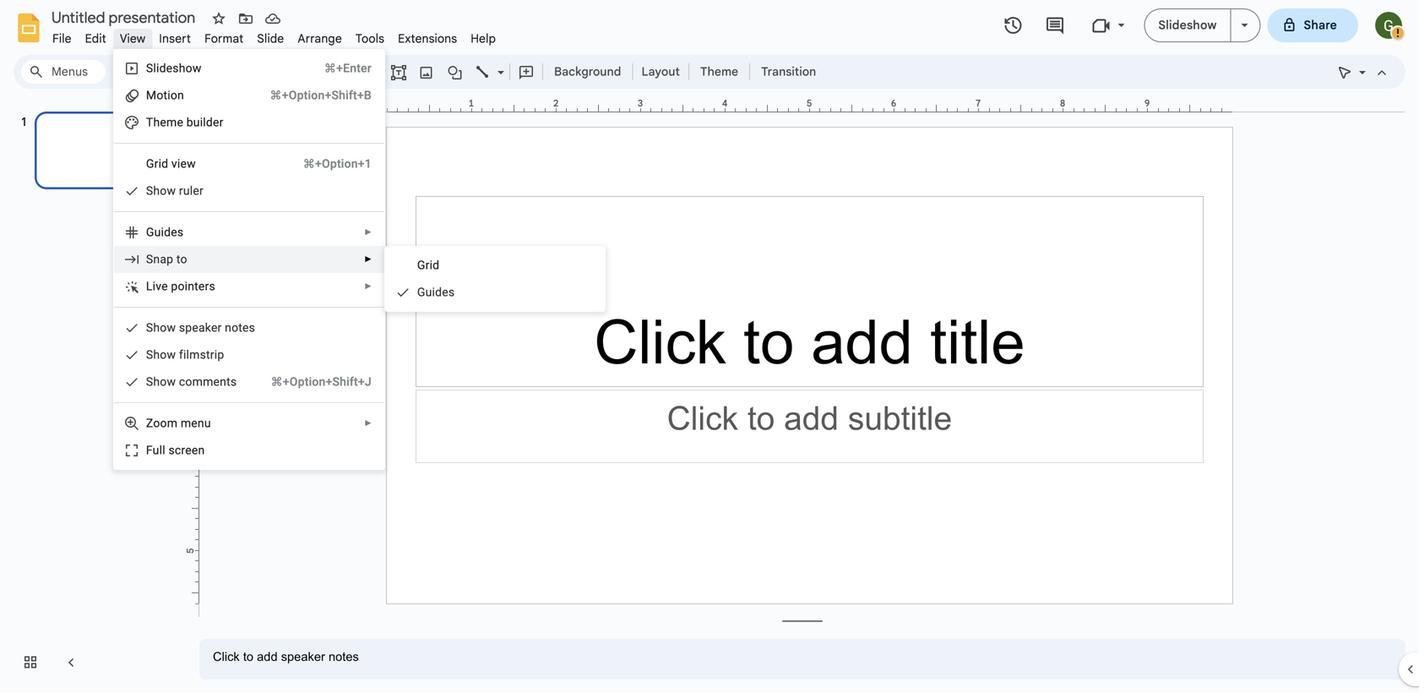 Task type: describe. For each thing, give the bounding box(es) containing it.
slideshow for "slideshow p" element
[[146, 61, 202, 75]]

Rename text field
[[46, 7, 205, 27]]

extensions
[[398, 31, 457, 46]]

layout
[[642, 64, 680, 79]]

2 ► from the top
[[364, 254, 373, 264]]

shape image
[[446, 60, 465, 84]]

snap to x element
[[146, 252, 192, 266]]

slideshow p element
[[146, 61, 207, 75]]

gui
[[146, 225, 164, 239]]

tools
[[356, 31, 385, 46]]

rid
[[154, 157, 168, 171]]

m
[[166, 115, 177, 129]]

f u ll screen
[[146, 443, 205, 457]]

l ive pointers
[[146, 279, 215, 293]]

zoom menu z element
[[146, 416, 216, 430]]

l
[[146, 279, 153, 293]]

snap
[[146, 252, 173, 266]]

z
[[146, 416, 153, 430]]

share
[[1304, 18, 1338, 33]]

f
[[179, 348, 183, 362]]

g for r
[[417, 258, 426, 272]]

builder
[[187, 115, 224, 129]]

slideshow button
[[1145, 8, 1232, 42]]

background button
[[547, 59, 629, 85]]

uides
[[426, 285, 455, 299]]

r for uler
[[179, 184, 183, 198]]

insert menu item
[[152, 29, 198, 49]]

pointers
[[171, 279, 215, 293]]

slide
[[257, 31, 284, 46]]

view menu item
[[113, 29, 152, 49]]

view
[[171, 157, 196, 171]]

grid view g element
[[146, 157, 201, 171]]

c
[[179, 375, 185, 389]]

⌘+option+shift+j element
[[251, 374, 372, 390]]

help menu item
[[464, 29, 503, 49]]

screen
[[169, 443, 205, 457]]

theme button
[[693, 59, 746, 85]]

arrange menu item
[[291, 29, 349, 49]]

otes
[[232, 321, 255, 335]]

⌘+option+shift+j
[[271, 375, 372, 389]]

motion
[[146, 88, 184, 102]]

⌘+enter element
[[304, 60, 372, 77]]

live pointers l element
[[146, 279, 221, 293]]

show speaker n otes
[[146, 321, 255, 335]]

g uides
[[417, 285, 455, 299]]

Star checkbox
[[207, 7, 231, 30]]

show for show speaker n otes
[[146, 321, 176, 335]]

full screen u element
[[146, 443, 210, 457]]

ive
[[153, 279, 168, 293]]

► for z oom menu
[[364, 418, 373, 428]]

show r uler
[[146, 184, 204, 198]]

show f ilmstrip
[[146, 348, 224, 362]]

g for uides
[[417, 285, 426, 299]]

show filmstrip f element
[[146, 348, 229, 362]]

show comments c element
[[146, 375, 242, 389]]

guides g element
[[417, 285, 460, 299]]

ilmstrip
[[183, 348, 224, 362]]



Task type: vqa. For each thing, say whether or not it's contained in the screenshot.


Task type: locate. For each thing, give the bounding box(es) containing it.
0 horizontal spatial r
[[179, 184, 183, 198]]

1 horizontal spatial r
[[426, 258, 430, 272]]

the m e builder
[[146, 115, 224, 129]]

guides d element
[[146, 225, 189, 239]]

g down g r id
[[417, 285, 426, 299]]

► down ⌘+option+shift+j
[[364, 418, 373, 428]]

slide menu item
[[251, 29, 291, 49]]

slideshow inside slideshow button
[[1159, 18, 1217, 33]]

navigation
[[0, 96, 186, 693]]

uler
[[183, 184, 204, 198]]

to
[[177, 252, 187, 266]]

⌘+option+1
[[303, 157, 372, 171]]

g r id
[[417, 258, 440, 272]]

slideshow for slideshow button on the right of the page
[[1159, 18, 1217, 33]]

menu containing slideshow
[[113, 49, 385, 470]]

show for show c omments
[[146, 375, 176, 389]]

g left id
[[417, 258, 426, 272]]

id
[[430, 258, 440, 272]]

show speaker notes n element
[[146, 321, 260, 335]]

layout button
[[637, 59, 685, 85]]

Menus field
[[21, 60, 106, 84]]

menu bar
[[46, 22, 503, 50]]

menu containing g
[[384, 246, 606, 312]]

show ruler r element
[[146, 184, 209, 198]]

2 show from the top
[[146, 321, 176, 335]]

g rid view
[[146, 157, 196, 171]]

3 show from the top
[[146, 348, 176, 362]]

1 horizontal spatial slideshow
[[1159, 18, 1217, 33]]

r down view
[[179, 184, 183, 198]]

application containing slideshow
[[0, 0, 1420, 693]]

3 ► from the top
[[364, 281, 373, 291]]

show left "f"
[[146, 348, 176, 362]]

format menu item
[[198, 29, 251, 49]]

e
[[177, 115, 183, 129]]

⌘+option+shift+b element
[[250, 87, 372, 104]]

⌘+option+shift+b
[[270, 88, 372, 102]]

file menu item
[[46, 29, 78, 49]]

ll
[[159, 443, 165, 457]]

menu bar banner
[[0, 0, 1420, 693]]

0 vertical spatial g
[[146, 157, 154, 171]]

menu
[[113, 49, 385, 470], [384, 246, 606, 312]]

show down rid
[[146, 184, 176, 198]]

edit menu item
[[78, 29, 113, 49]]

d
[[164, 225, 171, 239]]

main toolbar
[[105, 59, 825, 85]]

grid r element
[[417, 258, 445, 272]]

the
[[146, 115, 166, 129]]

arrange
[[298, 31, 342, 46]]

menu
[[181, 416, 211, 430]]

4 ► from the top
[[364, 418, 373, 428]]

oom
[[153, 416, 178, 430]]

► for es
[[364, 227, 373, 237]]

slideshow left presentation options icon
[[1159, 18, 1217, 33]]

0 vertical spatial slideshow
[[1159, 18, 1217, 33]]

es
[[171, 225, 184, 239]]

gui d es
[[146, 225, 184, 239]]

file
[[52, 31, 72, 46]]

extensions menu item
[[391, 29, 464, 49]]

r up g uides
[[426, 258, 430, 272]]

insert image image
[[417, 60, 437, 84]]

show for show r uler
[[146, 184, 176, 198]]

► down ⌘+option+1
[[364, 227, 373, 237]]

0 vertical spatial r
[[179, 184, 183, 198]]

► for l ive pointers
[[364, 281, 373, 291]]

help
[[471, 31, 496, 46]]

background
[[554, 64, 622, 79]]

show
[[146, 184, 176, 198], [146, 321, 176, 335], [146, 348, 176, 362], [146, 375, 176, 389]]

1 vertical spatial g
[[417, 258, 426, 272]]

1 vertical spatial slideshow
[[146, 61, 202, 75]]

show left c
[[146, 375, 176, 389]]

⌘+option+1 element
[[283, 156, 372, 172]]

0 horizontal spatial slideshow
[[146, 61, 202, 75]]

motion a element
[[146, 88, 189, 102]]

g for rid
[[146, 157, 154, 171]]

application
[[0, 0, 1420, 693]]

1 show from the top
[[146, 184, 176, 198]]

z oom menu
[[146, 416, 211, 430]]

speaker
[[179, 321, 222, 335]]

1 ► from the top
[[364, 227, 373, 237]]

snap to
[[146, 252, 187, 266]]

show for show f ilmstrip
[[146, 348, 176, 362]]

f
[[146, 443, 153, 457]]

show up show f ilmstrip at the bottom of page
[[146, 321, 176, 335]]

show c omments
[[146, 375, 237, 389]]

presentation options image
[[1242, 24, 1249, 27]]

r
[[179, 184, 183, 198], [426, 258, 430, 272]]

slideshow
[[1159, 18, 1217, 33], [146, 61, 202, 75]]

menu bar containing file
[[46, 22, 503, 50]]

transition
[[762, 64, 817, 79]]

n
[[225, 321, 232, 335]]

insert
[[159, 31, 191, 46]]

share button
[[1268, 8, 1359, 42]]

transition button
[[754, 59, 824, 85]]

⌘+enter
[[324, 61, 372, 75]]

format
[[205, 31, 244, 46]]

r for id
[[426, 258, 430, 272]]

theme
[[701, 64, 739, 79]]

►
[[364, 227, 373, 237], [364, 254, 373, 264], [364, 281, 373, 291], [364, 418, 373, 428]]

menu bar inside "menu bar" banner
[[46, 22, 503, 50]]

2 vertical spatial g
[[417, 285, 426, 299]]

4 show from the top
[[146, 375, 176, 389]]

► left g r id
[[364, 254, 373, 264]]

g
[[146, 157, 154, 171], [417, 258, 426, 272], [417, 285, 426, 299]]

omments
[[185, 375, 237, 389]]

► left g uides
[[364, 281, 373, 291]]

mode and view toolbar
[[1332, 0, 1407, 446]]

edit
[[85, 31, 106, 46]]

tools menu item
[[349, 29, 391, 49]]

1 vertical spatial r
[[426, 258, 430, 272]]

theme builder m element
[[146, 115, 229, 129]]

g left view
[[146, 157, 154, 171]]

view
[[120, 31, 146, 46]]

slideshow up motion a element
[[146, 61, 202, 75]]

u
[[153, 443, 159, 457]]



